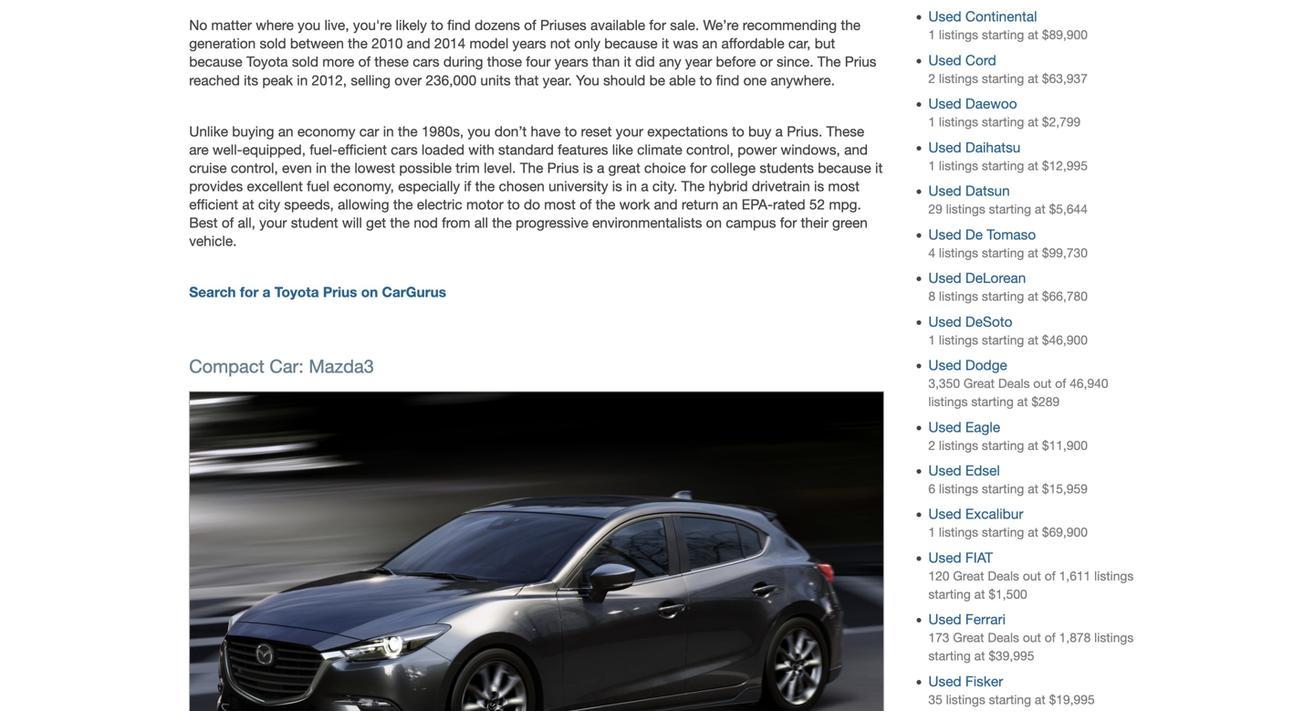 Task type: describe. For each thing, give the bounding box(es) containing it.
1 vertical spatial your
[[259, 215, 287, 231]]

students
[[760, 160, 814, 176]]

starting for delorean
[[982, 289, 1025, 304]]

1 horizontal spatial most
[[828, 178, 860, 194]]

120
[[929, 569, 950, 583]]

1,611
[[1060, 569, 1091, 583]]

daihatsu
[[966, 139, 1021, 156]]

0 horizontal spatial efficient
[[189, 196, 238, 213]]

tomaso
[[987, 226, 1036, 243]]

will
[[342, 215, 362, 231]]

able
[[669, 72, 696, 88]]

a right the 'search'
[[263, 284, 271, 301]]

the left 1980s,
[[398, 123, 418, 140]]

between
[[290, 35, 344, 52]]

you
[[576, 72, 600, 88]]

used fisker link
[[929, 673, 1004, 690]]

1980s,
[[422, 123, 464, 140]]

120 great deals out of 1,611 listings starting at
[[929, 569, 1134, 602]]

campus
[[726, 215, 776, 231]]

affordable
[[722, 35, 785, 52]]

at inside the used fisker 35 listings starting at $19,995
[[1035, 692, 1046, 707]]

to up 2014
[[431, 17, 444, 34]]

dozens
[[475, 17, 520, 34]]

did
[[636, 54, 655, 70]]

listings inside 120 great deals out of 1,611 listings starting at
[[1095, 569, 1134, 583]]

listings inside 173 great deals out of 1,878 listings starting at
[[1095, 631, 1134, 645]]

used daewoo link
[[929, 96, 1018, 112]]

used excalibur link
[[929, 506, 1024, 522]]

1 vertical spatial and
[[845, 141, 868, 158]]

at inside 120 great deals out of 1,611 listings starting at
[[975, 587, 986, 602]]

starting for datsun
[[989, 202, 1032, 216]]

if
[[464, 178, 471, 194]]

car
[[359, 123, 379, 140]]

used datsun link
[[929, 183, 1010, 199]]

a right buy
[[776, 123, 783, 140]]

0 horizontal spatial because
[[189, 54, 243, 70]]

used for used daihatsu 1 listings starting at $12,995
[[929, 139, 962, 156]]

the right recommending
[[841, 17, 861, 34]]

in down fuel-
[[316, 160, 327, 176]]

expectations
[[648, 123, 728, 140]]

in right 'car'
[[383, 123, 394, 140]]

0 vertical spatial control,
[[687, 141, 734, 158]]

nod
[[414, 215, 438, 231]]

1 for used excalibur
[[929, 525, 936, 540]]

it inside unlike buying an economy car in the 1980s, you don't have to reset your expectations to buy a prius. these are well-equipped, fuel-efficient cars loaded with standard features like climate control, power windows, and cruise control, even in the lowest possible trim level. the prius is a great choice for college students because it provides excellent fuel economy, especially if the chosen university is in a city. the hybrid drivetrain is most efficient at city speeds, allowing the electric motor to do most of the work and return an epa-rated 52 mpg. best of all, your student will get the nod from all the progressive environmentalists on campus for their green vehicle.
[[876, 160, 883, 176]]

of inside 173 great deals out of 1,878 listings starting at
[[1045, 631, 1056, 645]]

out for fiat
[[1023, 569, 1042, 583]]

used for used desoto 1 listings starting at $46,900
[[929, 313, 962, 330]]

to up features
[[565, 123, 577, 140]]

rated
[[773, 196, 806, 213]]

prius inside no matter where you live, you're likely to find dozens of priuses available for sale. we're recommending the generation sold between the 2010 and 2014 model years not only because it was an affordable car, but because toyota sold more of these cars during those four years than it did any year before or since. the prius reached its peak in 2012, selling over 236,000 units that year. you should be able to find one anywhere.
[[845, 54, 877, 70]]

0 horizontal spatial most
[[544, 196, 576, 213]]

2 vertical spatial and
[[654, 196, 678, 213]]

four
[[526, 54, 551, 70]]

$46,900
[[1043, 333, 1088, 347]]

sale.
[[670, 17, 700, 34]]

a left great
[[597, 160, 605, 176]]

fisker
[[966, 673, 1004, 690]]

great for dodge
[[964, 376, 995, 391]]

used for used delorean 8 listings starting at $66,780
[[929, 270, 962, 286]]

the down you're
[[348, 35, 368, 52]]

used for used edsel 6 listings starting at $15,959
[[929, 462, 962, 479]]

likely
[[396, 17, 427, 34]]

loaded
[[422, 141, 465, 158]]

electric
[[417, 196, 463, 213]]

starting for edsel
[[982, 482, 1025, 496]]

since.
[[777, 54, 814, 70]]

$289
[[1032, 394, 1060, 409]]

at inside unlike buying an economy car in the 1980s, you don't have to reset your expectations to buy a prius. these are well-equipped, fuel-efficient cars loaded with standard features like climate control, power windows, and cruise control, even in the lowest possible trim level. the prius is a great choice for college students because it provides excellent fuel economy, especially if the chosen university is in a city. the hybrid drivetrain is most efficient at city speeds, allowing the electric motor to do most of the work and return an epa-rated 52 mpg. best of all, your student will get the nod from all the progressive environmentalists on campus for their green vehicle.
[[242, 196, 254, 213]]

excellent
[[247, 178, 303, 194]]

0 vertical spatial years
[[513, 35, 546, 52]]

listings for delorean
[[939, 289, 979, 304]]

of left the all, at the top of page
[[222, 215, 234, 231]]

8
[[929, 289, 936, 304]]

used for used ferrari
[[929, 611, 962, 628]]

2 vertical spatial the
[[682, 178, 705, 194]]

236,000
[[426, 72, 477, 88]]

unlike
[[189, 123, 228, 140]]

used for used fisker 35 listings starting at $19,995
[[929, 673, 962, 690]]

where
[[256, 17, 294, 34]]

used cord 2 listings starting at $63,937
[[929, 52, 1088, 86]]

desoto
[[966, 313, 1013, 330]]

especially
[[398, 178, 460, 194]]

possible
[[399, 160, 452, 176]]

listings inside used de tomaso 4 listings starting at $99,730
[[939, 245, 979, 260]]

starting inside 3,350 great deals out of 46,940 listings starting at
[[972, 394, 1014, 409]]

52
[[810, 196, 825, 213]]

$2,799
[[1043, 115, 1081, 129]]

used dodge link
[[929, 357, 1008, 373]]

out for dodge
[[1034, 376, 1052, 391]]

cars inside no matter where you live, you're likely to find dozens of priuses available for sale. we're recommending the generation sold between the 2010 and 2014 model years not only because it was an affordable car, but because toyota sold more of these cars during those four years than it did any year before or since. the prius reached its peak in 2012, selling over 236,000 units that year. you should be able to find one anywhere.
[[413, 54, 440, 70]]

before
[[716, 54, 756, 70]]

$1,500
[[989, 587, 1028, 602]]

all
[[475, 215, 488, 231]]

starting for fisker
[[989, 692, 1032, 707]]

mazda3
[[309, 356, 374, 377]]

used eagle 2 listings starting at $11,900
[[929, 419, 1088, 453]]

the down especially
[[393, 196, 413, 213]]

listings for edsel
[[939, 482, 979, 496]]

used for used cord 2 listings starting at $63,937
[[929, 52, 962, 68]]

starting for daihatsu
[[982, 158, 1025, 173]]

$19,995
[[1050, 692, 1095, 707]]

used for used dodge
[[929, 357, 962, 373]]

reset
[[581, 123, 612, 140]]

ferrari
[[966, 611, 1006, 628]]

listings for desoto
[[939, 333, 979, 347]]

a left city.
[[641, 178, 649, 194]]

starting inside used de tomaso 4 listings starting at $99,730
[[982, 245, 1025, 260]]

live,
[[325, 17, 349, 34]]

during
[[444, 54, 483, 70]]

the right all
[[492, 215, 512, 231]]

of right dozens
[[524, 17, 537, 34]]

you're
[[353, 17, 392, 34]]

used for used datsun 29 listings starting at $5,644
[[929, 183, 962, 199]]

features
[[558, 141, 608, 158]]

2 for used eagle
[[929, 438, 936, 453]]

trim
[[456, 160, 480, 176]]

prius inside unlike buying an economy car in the 1980s, you don't have to reset your expectations to buy a prius. these are well-equipped, fuel-efficient cars loaded with standard features like climate control, power windows, and cruise control, even in the lowest possible trim level. the prius is a great choice for college students because it provides excellent fuel economy, especially if the chosen university is in a city. the hybrid drivetrain is most efficient at city speeds, allowing the electric motor to do most of the work and return an epa-rated 52 mpg. best of all, your student will get the nod from all the progressive environmentalists on campus for their green vehicle.
[[547, 160, 579, 176]]

1 horizontal spatial because
[[605, 35, 658, 52]]

listings for daihatsu
[[939, 158, 979, 173]]

units
[[481, 72, 511, 88]]

used fiat
[[929, 550, 993, 566]]

that
[[515, 72, 539, 88]]

starting for continental
[[982, 28, 1025, 42]]

delorean
[[966, 270, 1026, 286]]

anywhere.
[[771, 72, 835, 88]]

1 horizontal spatial is
[[612, 178, 622, 194]]

those
[[487, 54, 522, 70]]

$66,780
[[1043, 289, 1088, 304]]

used for used de tomaso 4 listings starting at $99,730
[[929, 226, 962, 243]]

deals for used fiat
[[988, 569, 1020, 583]]

used for used eagle 2 listings starting at $11,900
[[929, 419, 962, 435]]

at inside used delorean 8 listings starting at $66,780
[[1028, 289, 1039, 304]]

from
[[442, 215, 471, 231]]

for right choice
[[690, 160, 707, 176]]

we're
[[703, 17, 739, 34]]

$12,995
[[1043, 158, 1088, 173]]

used ferrari
[[929, 611, 1006, 628]]

green
[[833, 215, 868, 231]]

and inside no matter where you live, you're likely to find dozens of priuses available for sale. we're recommending the generation sold between the 2010 and 2014 model years not only because it was an affordable car, but because toyota sold more of these cars during those four years than it did any year before or since. the prius reached its peak in 2012, selling over 236,000 units that year. you should be able to find one anywhere.
[[407, 35, 431, 52]]

2 vertical spatial prius
[[323, 284, 357, 301]]

was
[[673, 35, 699, 52]]

equipped,
[[243, 141, 306, 158]]

at inside used daihatsu 1 listings starting at $12,995
[[1028, 158, 1039, 173]]

vehicle.
[[189, 233, 237, 249]]

with
[[469, 141, 495, 158]]

listings for daewoo
[[939, 115, 979, 129]]

1 vertical spatial find
[[716, 72, 740, 88]]



Task type: locate. For each thing, give the bounding box(es) containing it.
economy,
[[333, 178, 394, 194]]

even
[[282, 160, 312, 176]]

your up 'like'
[[616, 123, 644, 140]]

deals for used dodge
[[999, 376, 1030, 391]]

1 horizontal spatial sold
[[292, 54, 319, 70]]

drivetrain
[[752, 178, 810, 194]]

at inside 3,350 great deals out of 46,940 listings starting at
[[1018, 394, 1028, 409]]

daewoo
[[966, 96, 1018, 112]]

starting up daewoo
[[982, 71, 1025, 86]]

2 inside used eagle 2 listings starting at $11,900
[[929, 438, 936, 453]]

the down fuel-
[[331, 160, 351, 176]]

economy
[[298, 123, 356, 140]]

return
[[682, 196, 719, 213]]

listings
[[939, 28, 979, 42], [939, 71, 979, 86], [939, 115, 979, 129], [939, 158, 979, 173], [946, 202, 986, 216], [939, 245, 979, 260], [939, 289, 979, 304], [939, 333, 979, 347], [929, 394, 968, 409], [939, 438, 979, 453], [939, 482, 979, 496], [939, 525, 979, 540], [1095, 569, 1134, 583], [1095, 631, 1134, 645], [946, 692, 986, 707]]

of up $289
[[1056, 376, 1067, 391]]

0 horizontal spatial prius
[[323, 284, 357, 301]]

because up the reached on the top left of the page
[[189, 54, 243, 70]]

1 2 from the top
[[929, 71, 936, 86]]

used for used daewoo 1 listings starting at $2,799
[[929, 96, 962, 112]]

your down city
[[259, 215, 287, 231]]

2 vertical spatial an
[[723, 196, 738, 213]]

out up $1,500
[[1023, 569, 1042, 583]]

deals up $39,995
[[988, 631, 1020, 645]]

used inside used desoto 1 listings starting at $46,900
[[929, 313, 962, 330]]

reached
[[189, 72, 240, 88]]

0 vertical spatial and
[[407, 35, 431, 52]]

1 vertical spatial out
[[1023, 569, 1042, 583]]

0 vertical spatial efficient
[[338, 141, 387, 158]]

35
[[929, 692, 943, 707]]

cord
[[966, 52, 997, 68]]

2 used from the top
[[929, 52, 962, 68]]

5 used from the top
[[929, 183, 962, 199]]

1 vertical spatial the
[[520, 160, 544, 176]]

starting inside the used fisker 35 listings starting at $19,995
[[989, 692, 1032, 707]]

toyota up peak
[[246, 54, 288, 70]]

1 horizontal spatial the
[[682, 178, 705, 194]]

at inside used continental 1 listings starting at $89,900
[[1028, 28, 1039, 42]]

1 vertical spatial great
[[953, 569, 985, 583]]

at inside 173 great deals out of 1,878 listings starting at
[[975, 649, 986, 663]]

2 horizontal spatial it
[[876, 160, 883, 176]]

1 vertical spatial on
[[361, 284, 378, 301]]

great down dodge
[[964, 376, 995, 391]]

0 vertical spatial because
[[605, 35, 658, 52]]

used for used fiat
[[929, 550, 962, 566]]

student
[[291, 215, 338, 231]]

an down 'hybrid'
[[723, 196, 738, 213]]

1 vertical spatial deals
[[988, 569, 1020, 583]]

great down used ferrari
[[953, 631, 985, 645]]

matter
[[211, 17, 252, 34]]

great inside 120 great deals out of 1,611 listings starting at
[[953, 569, 985, 583]]

used inside used continental 1 listings starting at $89,900
[[929, 8, 962, 25]]

starting down continental
[[982, 28, 1025, 42]]

used desoto 1 listings starting at $46,900
[[929, 313, 1088, 347]]

in up work
[[626, 178, 637, 194]]

should
[[604, 72, 646, 88]]

listings inside the used fisker 35 listings starting at $19,995
[[946, 692, 986, 707]]

provides
[[189, 178, 243, 194]]

8 used from the top
[[929, 313, 962, 330]]

0 horizontal spatial on
[[361, 284, 378, 301]]

starting inside used desoto 1 listings starting at $46,900
[[982, 333, 1025, 347]]

of down 'university'
[[580, 196, 592, 213]]

great
[[964, 376, 995, 391], [953, 569, 985, 583], [953, 631, 985, 645]]

2 horizontal spatial the
[[818, 54, 841, 70]]

0 horizontal spatial sold
[[260, 35, 286, 52]]

at up the all, at the top of page
[[242, 196, 254, 213]]

on left cargurus
[[361, 284, 378, 301]]

starting for cord
[[982, 71, 1025, 86]]

sold down where
[[260, 35, 286, 52]]

starting inside used datsun 29 listings starting at $5,644
[[989, 202, 1032, 216]]

0 vertical spatial deals
[[999, 376, 1030, 391]]

0 vertical spatial on
[[706, 215, 722, 231]]

toyota inside no matter where you live, you're likely to find dozens of priuses available for sale. we're recommending the generation sold between the 2010 and 2014 model years not only because it was an affordable car, but because toyota sold more of these cars during those four years than it did any year before or since. the prius reached its peak in 2012, selling over 236,000 units that year. you should be able to find one anywhere.
[[246, 54, 288, 70]]

1 vertical spatial cars
[[391, 141, 418, 158]]

chosen
[[499, 178, 545, 194]]

used edsel 6 listings starting at $15,959
[[929, 462, 1088, 496]]

to left do
[[508, 196, 520, 213]]

0 vertical spatial an
[[702, 35, 718, 52]]

sold
[[260, 35, 286, 52], [292, 54, 319, 70]]

in right peak
[[297, 72, 308, 88]]

starting down excalibur at the right of the page
[[982, 525, 1025, 540]]

11 used from the top
[[929, 462, 962, 479]]

starting for excalibur
[[982, 525, 1025, 540]]

starting inside used delorean 8 listings starting at $66,780
[[982, 289, 1025, 304]]

because down available
[[605, 35, 658, 52]]

at up fisker
[[975, 649, 986, 663]]

listings down the used cord link
[[939, 71, 979, 86]]

selling
[[351, 72, 391, 88]]

like
[[612, 141, 633, 158]]

for inside no matter where you live, you're likely to find dozens of priuses available for sale. we're recommending the generation sold between the 2010 and 2014 model years not only because it was an affordable car, but because toyota sold more of these cars during those four years than it did any year before or since. the prius reached its peak in 2012, selling over 236,000 units that year. you should be able to find one anywhere.
[[650, 17, 666, 34]]

used inside the used fisker 35 listings starting at $19,995
[[929, 673, 962, 690]]

over
[[395, 72, 422, 88]]

control, down the expectations
[[687, 141, 734, 158]]

out up $289
[[1034, 376, 1052, 391]]

used up 8
[[929, 270, 962, 286]]

used datsun 29 listings starting at $5,644
[[929, 183, 1088, 216]]

mpg.
[[829, 196, 862, 213]]

starting up eagle
[[972, 394, 1014, 409]]

listings inside used daihatsu 1 listings starting at $12,995
[[939, 158, 979, 173]]

college
[[711, 160, 756, 176]]

0 vertical spatial it
[[662, 35, 669, 52]]

no
[[189, 17, 207, 34]]

0 horizontal spatial the
[[520, 160, 544, 176]]

used ferrari link
[[929, 611, 1006, 628]]

used left daihatsu
[[929, 139, 962, 156]]

listings right 1,878
[[1095, 631, 1134, 645]]

2 horizontal spatial is
[[814, 178, 825, 194]]

most up 'progressive'
[[544, 196, 576, 213]]

at inside used excalibur 1 listings starting at $69,900
[[1028, 525, 1039, 540]]

1 vertical spatial sold
[[292, 54, 319, 70]]

1 vertical spatial years
[[555, 54, 589, 70]]

listings down used eagle link
[[939, 438, 979, 453]]

used daewoo 1 listings starting at $2,799
[[929, 96, 1081, 129]]

1 for used daewoo
[[929, 115, 936, 129]]

sold down the "between"
[[292, 54, 319, 70]]

0 vertical spatial great
[[964, 376, 995, 391]]

0 vertical spatial cars
[[413, 54, 440, 70]]

1 vertical spatial an
[[278, 123, 294, 140]]

1 vertical spatial it
[[624, 54, 632, 70]]

12 used from the top
[[929, 506, 962, 522]]

the left work
[[596, 196, 616, 213]]

1 vertical spatial because
[[189, 54, 243, 70]]

deals up $1,500
[[988, 569, 1020, 583]]

at left $89,900
[[1028, 28, 1039, 42]]

listings for cord
[[939, 71, 979, 86]]

listings for continental
[[939, 28, 979, 42]]

1 inside used excalibur 1 listings starting at $69,900
[[929, 525, 936, 540]]

2 down used eagle link
[[929, 438, 936, 453]]

dodge
[[966, 357, 1008, 373]]

their
[[801, 215, 829, 231]]

used up 35
[[929, 673, 962, 690]]

2 horizontal spatial and
[[845, 141, 868, 158]]

1,878
[[1060, 631, 1091, 645]]

used up the used cord link
[[929, 8, 962, 25]]

find down before
[[716, 72, 740, 88]]

0 vertical spatial most
[[828, 178, 860, 194]]

the
[[818, 54, 841, 70], [520, 160, 544, 176], [682, 178, 705, 194]]

1 vertical spatial most
[[544, 196, 576, 213]]

0 vertical spatial out
[[1034, 376, 1052, 391]]

its
[[244, 72, 258, 88]]

listings down used edsel link
[[939, 482, 979, 496]]

29
[[929, 202, 943, 216]]

great inside 173 great deals out of 1,878 listings starting at
[[953, 631, 985, 645]]

4 1 from the top
[[929, 333, 936, 347]]

listings down the de on the top of page
[[939, 245, 979, 260]]

1 up 29
[[929, 158, 936, 173]]

1 down the used desoto link at the right of page
[[929, 333, 936, 347]]

listings inside used eagle 2 listings starting at $11,900
[[939, 438, 979, 453]]

cars up over
[[413, 54, 440, 70]]

starting inside 'used daewoo 1 listings starting at $2,799'
[[982, 115, 1025, 129]]

starting inside used cord 2 listings starting at $63,937
[[982, 71, 1025, 86]]

used left eagle
[[929, 419, 962, 435]]

the
[[841, 17, 861, 34], [348, 35, 368, 52], [398, 123, 418, 140], [331, 160, 351, 176], [475, 178, 495, 194], [393, 196, 413, 213], [596, 196, 616, 213], [390, 215, 410, 231], [492, 215, 512, 231]]

at inside 'used daewoo 1 listings starting at $2,799'
[[1028, 115, 1039, 129]]

listings inside 'used daewoo 1 listings starting at $2,799'
[[939, 115, 979, 129]]

starting down delorean
[[982, 289, 1025, 304]]

starting down tomaso
[[982, 245, 1025, 260]]

of left 1,878
[[1045, 631, 1056, 645]]

on inside unlike buying an economy car in the 1980s, you don't have to reset your expectations to buy a prius. these are well-equipped, fuel-efficient cars loaded with standard features like climate control, power windows, and cruise control, even in the lowest possible trim level. the prius is a great choice for college students because it provides excellent fuel economy, especially if the chosen university is in a city. the hybrid drivetrain is most efficient at city speeds, allowing the electric motor to do most of the work and return an epa-rated 52 mpg. best of all, your student will get the nod from all the progressive environmentalists on campus for their green vehicle.
[[706, 215, 722, 231]]

to
[[431, 17, 444, 34], [700, 72, 712, 88], [565, 123, 577, 140], [732, 123, 745, 140], [508, 196, 520, 213]]

1 for used continental
[[929, 28, 936, 42]]

5 1 from the top
[[929, 525, 936, 540]]

of inside 120 great deals out of 1,611 listings starting at
[[1045, 569, 1056, 583]]

used up 29
[[929, 183, 962, 199]]

deals for used ferrari
[[988, 631, 1020, 645]]

0 horizontal spatial an
[[278, 123, 294, 140]]

starting down the 173
[[929, 649, 971, 663]]

at inside used datsun 29 listings starting at $5,644
[[1035, 202, 1046, 216]]

listings down used fisker link
[[946, 692, 986, 707]]

cars up possible
[[391, 141, 418, 158]]

excalibur
[[966, 506, 1024, 522]]

out inside 120 great deals out of 1,611 listings starting at
[[1023, 569, 1042, 583]]

starting up tomaso
[[989, 202, 1032, 216]]

the inside no matter where you live, you're likely to find dozens of priuses available for sale. we're recommending the generation sold between the 2010 and 2014 model years not only because it was an affordable car, but because toyota sold more of these cars during those four years than it did any year before or since. the prius reached its peak in 2012, selling over 236,000 units that year. you should be able to find one anywhere.
[[818, 54, 841, 70]]

2 vertical spatial great
[[953, 631, 985, 645]]

1 inside used desoto 1 listings starting at $46,900
[[929, 333, 936, 347]]

1 inside used continental 1 listings starting at $89,900
[[929, 28, 936, 42]]

2 horizontal spatial because
[[818, 160, 872, 176]]

starting for desoto
[[982, 333, 1025, 347]]

car,
[[789, 35, 811, 52]]

1 horizontal spatial your
[[616, 123, 644, 140]]

used for used continental 1 listings starting at $89,900
[[929, 8, 962, 25]]

edsel
[[966, 462, 1000, 479]]

2 vertical spatial because
[[818, 160, 872, 176]]

173 great deals out of 1,878 listings starting at
[[929, 631, 1134, 663]]

1 vertical spatial toyota
[[275, 284, 319, 301]]

the right get
[[390, 215, 410, 231]]

used de tomaso link
[[929, 226, 1036, 243]]

listings right 1,611
[[1095, 569, 1134, 583]]

on
[[706, 215, 722, 231], [361, 284, 378, 301]]

7 used from the top
[[929, 270, 962, 286]]

3 used from the top
[[929, 96, 962, 112]]

2 vertical spatial out
[[1023, 631, 1042, 645]]

1 horizontal spatial find
[[716, 72, 740, 88]]

these
[[827, 123, 865, 140]]

2 inside used cord 2 listings starting at $63,937
[[929, 71, 936, 86]]

2012,
[[312, 72, 347, 88]]

starting inside 173 great deals out of 1,878 listings starting at
[[929, 649, 971, 663]]

deals inside 3,350 great deals out of 46,940 listings starting at
[[999, 376, 1030, 391]]

1 vertical spatial control,
[[231, 160, 278, 176]]

starting for eagle
[[982, 438, 1025, 453]]

0 horizontal spatial your
[[259, 215, 287, 231]]

1 vertical spatial 2
[[929, 438, 936, 453]]

1 up used fiat link
[[929, 525, 936, 540]]

motor
[[466, 196, 504, 213]]

listings for eagle
[[939, 438, 979, 453]]

1 horizontal spatial efficient
[[338, 141, 387, 158]]

0 vertical spatial the
[[818, 54, 841, 70]]

search
[[189, 284, 236, 301]]

0 horizontal spatial years
[[513, 35, 546, 52]]

search for a toyota prius on cargurus
[[189, 284, 446, 301]]

0 vertical spatial you
[[298, 17, 321, 34]]

used inside used de tomaso 4 listings starting at $99,730
[[929, 226, 962, 243]]

find
[[447, 17, 471, 34], [716, 72, 740, 88]]

because inside unlike buying an economy car in the 1980s, you don't have to reset your expectations to buy a prius. these are well-equipped, fuel-efficient cars loaded with standard features like climate control, power windows, and cruise control, even in the lowest possible trim level. the prius is a great choice for college students because it provides excellent fuel economy, especially if the chosen university is in a city. the hybrid drivetrain is most efficient at city speeds, allowing the electric motor to do most of the work and return an epa-rated 52 mpg. best of all, your student will get the nod from all the progressive environmentalists on campus for their green vehicle.
[[818, 160, 872, 176]]

listings inside the "used edsel 6 listings starting at $15,959"
[[939, 482, 979, 496]]

15 used from the top
[[929, 673, 962, 690]]

to down year
[[700, 72, 712, 88]]

used left 'cord'
[[929, 52, 962, 68]]

used inside used datsun 29 listings starting at $5,644
[[929, 183, 962, 199]]

allowing
[[338, 196, 389, 213]]

1 horizontal spatial an
[[702, 35, 718, 52]]

control, down equipped,
[[231, 160, 278, 176]]

1 horizontal spatial on
[[706, 215, 722, 231]]

1 horizontal spatial prius
[[547, 160, 579, 176]]

0 horizontal spatial and
[[407, 35, 431, 52]]

used daihatsu link
[[929, 139, 1021, 156]]

prius up 'university'
[[547, 160, 579, 176]]

are
[[189, 141, 209, 158]]

power
[[738, 141, 777, 158]]

0 vertical spatial your
[[616, 123, 644, 140]]

and down city.
[[654, 196, 678, 213]]

search for a toyota prius on cargurus link
[[189, 284, 446, 301]]

of up selling on the left
[[358, 54, 371, 70]]

peak
[[262, 72, 293, 88]]

used de tomaso 4 listings starting at $99,730
[[929, 226, 1088, 260]]

for down rated
[[780, 215, 797, 231]]

an down we're
[[702, 35, 718, 52]]

1 for used daihatsu
[[929, 158, 936, 173]]

listings inside used desoto 1 listings starting at $46,900
[[939, 333, 979, 347]]

out for ferrari
[[1023, 631, 1042, 645]]

starting down fisker
[[989, 692, 1032, 707]]

for right the 'search'
[[240, 284, 259, 301]]

out inside 3,350 great deals out of 46,940 listings starting at
[[1034, 376, 1052, 391]]

starting up excalibur at the right of the page
[[982, 482, 1025, 496]]

0 vertical spatial sold
[[260, 35, 286, 52]]

used continental link
[[929, 8, 1038, 25]]

used for used excalibur 1 listings starting at $69,900
[[929, 506, 962, 522]]

a
[[776, 123, 783, 140], [597, 160, 605, 176], [641, 178, 649, 194], [263, 284, 271, 301]]

great inside 3,350 great deals out of 46,940 listings starting at
[[964, 376, 995, 391]]

0 horizontal spatial it
[[624, 54, 632, 70]]

1 horizontal spatial and
[[654, 196, 678, 213]]

0 vertical spatial 2
[[929, 71, 936, 86]]

because
[[605, 35, 658, 52], [189, 54, 243, 70], [818, 160, 872, 176]]

10 used from the top
[[929, 419, 962, 435]]

only
[[575, 35, 601, 52]]

you inside no matter where you live, you're likely to find dozens of priuses available for sale. we're recommending the generation sold between the 2010 and 2014 model years not only because it was an affordable car, but because toyota sold more of these cars during those four years than it did any year before or since. the prius reached its peak in 2012, selling over 236,000 units that year. you should be able to find one anywhere.
[[298, 17, 321, 34]]

1 for used desoto
[[929, 333, 936, 347]]

in inside no matter where you live, you're likely to find dozens of priuses available for sale. we're recommending the generation sold between the 2010 and 2014 model years not only because it was an affordable car, but because toyota sold more of these cars during those four years than it did any year before or since. the prius reached its peak in 2012, selling over 236,000 units that year. you should be able to find one anywhere.
[[297, 72, 308, 88]]

used inside used daihatsu 1 listings starting at $12,995
[[929, 139, 962, 156]]

1 horizontal spatial it
[[662, 35, 669, 52]]

out inside 173 great deals out of 1,878 listings starting at
[[1023, 631, 1042, 645]]

hybrid
[[709, 178, 748, 194]]

1 vertical spatial you
[[468, 123, 491, 140]]

1 horizontal spatial years
[[555, 54, 589, 70]]

great down used fiat link
[[953, 569, 985, 583]]

for
[[650, 17, 666, 34], [690, 160, 707, 176], [780, 215, 797, 231], [240, 284, 259, 301]]

1 inside used daihatsu 1 listings starting at $12,995
[[929, 158, 936, 173]]

used inside used delorean 8 listings starting at $66,780
[[929, 270, 962, 286]]

at left $46,900 in the top of the page
[[1028, 333, 1039, 347]]

at
[[1028, 28, 1039, 42], [1028, 71, 1039, 86], [1028, 115, 1039, 129], [1028, 158, 1039, 173], [242, 196, 254, 213], [1035, 202, 1046, 216], [1028, 245, 1039, 260], [1028, 289, 1039, 304], [1028, 333, 1039, 347], [1018, 394, 1028, 409], [1028, 438, 1039, 453], [1028, 482, 1039, 496], [1028, 525, 1039, 540], [975, 587, 986, 602], [975, 649, 986, 663], [1035, 692, 1046, 707]]

get
[[366, 215, 386, 231]]

1 vertical spatial prius
[[547, 160, 579, 176]]

listings down "3,350" at the bottom right of the page
[[929, 394, 968, 409]]

2 2 from the top
[[929, 438, 936, 453]]

4
[[929, 245, 936, 260]]

and down likely
[[407, 35, 431, 52]]

used excalibur 1 listings starting at $69,900
[[929, 506, 1088, 540]]

2 horizontal spatial prius
[[845, 54, 877, 70]]

at inside used de tomaso 4 listings starting at $99,730
[[1028, 245, 1039, 260]]

listings inside 3,350 great deals out of 46,940 listings starting at
[[929, 394, 968, 409]]

0 horizontal spatial is
[[583, 160, 593, 176]]

starting for daewoo
[[982, 115, 1025, 129]]

used inside 'used daewoo 1 listings starting at $2,799'
[[929, 96, 962, 112]]

find up 2014
[[447, 17, 471, 34]]

great for ferrari
[[953, 631, 985, 645]]

1 used from the top
[[929, 8, 962, 25]]

2 vertical spatial it
[[876, 160, 883, 176]]

listings inside used continental 1 listings starting at $89,900
[[939, 28, 979, 42]]

efficient down 'car'
[[338, 141, 387, 158]]

$15,959
[[1043, 482, 1088, 496]]

great for fiat
[[953, 569, 985, 583]]

2 horizontal spatial an
[[723, 196, 738, 213]]

listings inside used excalibur 1 listings starting at $69,900
[[939, 525, 979, 540]]

datsun
[[966, 183, 1010, 199]]

used inside the "used edsel 6 listings starting at $15,959"
[[929, 462, 962, 479]]

1 1 from the top
[[929, 28, 936, 42]]

deals inside 120 great deals out of 1,611 listings starting at
[[988, 569, 1020, 583]]

used delorean 8 listings starting at $66,780
[[929, 270, 1088, 304]]

unlike buying an economy car in the 1980s, you don't have to reset your expectations to buy a prius. these are well-equipped, fuel-efficient cars loaded with standard features like climate control, power windows, and cruise control, even in the lowest possible trim level. the prius is a great choice for college students because it provides excellent fuel economy, especially if the chosen university is in a city. the hybrid drivetrain is most efficient at city speeds, allowing the electric motor to do most of the work and return an epa-rated 52 mpg. best of all, your student will get the nod from all the progressive environmentalists on campus for their green vehicle.
[[189, 123, 883, 249]]

city
[[258, 196, 280, 213]]

used cord link
[[929, 52, 997, 68]]

$39,995
[[989, 649, 1035, 663]]

most up mpg.
[[828, 178, 860, 194]]

starting inside the "used edsel 6 listings starting at $15,959"
[[982, 482, 1025, 496]]

used inside used excalibur 1 listings starting at $69,900
[[929, 506, 962, 522]]

level.
[[484, 160, 516, 176]]

$63,937
[[1043, 71, 1088, 86]]

starting inside used continental 1 listings starting at $89,900
[[982, 28, 1025, 42]]

listings for excalibur
[[939, 525, 979, 540]]

at left $69,900
[[1028, 525, 1039, 540]]

control,
[[687, 141, 734, 158], [231, 160, 278, 176]]

1 horizontal spatial control,
[[687, 141, 734, 158]]

listings inside used cord 2 listings starting at $63,937
[[939, 71, 979, 86]]

1 vertical spatial efficient
[[189, 196, 238, 213]]

46,940
[[1070, 376, 1109, 391]]

of inside 3,350 great deals out of 46,940 listings starting at
[[1056, 376, 1067, 391]]

the right if
[[475, 178, 495, 194]]

used inside used cord 2 listings starting at $63,937
[[929, 52, 962, 68]]

starting inside 120 great deals out of 1,611 listings starting at
[[929, 587, 971, 602]]

don't
[[495, 123, 527, 140]]

2 vertical spatial deals
[[988, 631, 1020, 645]]

used down "6"
[[929, 506, 962, 522]]

0 vertical spatial prius
[[845, 54, 877, 70]]

2 1 from the top
[[929, 115, 936, 129]]

to left buy
[[732, 123, 745, 140]]

used up the 173
[[929, 611, 962, 628]]

you inside unlike buying an economy car in the 1980s, you don't have to reset your expectations to buy a prius. these are well-equipped, fuel-efficient cars loaded with standard features like climate control, power windows, and cruise control, even in the lowest possible trim level. the prius is a great choice for college students because it provides excellent fuel economy, especially if the chosen university is in a city. the hybrid drivetrain is most efficient at city speeds, allowing the electric motor to do most of the work and return an epa-rated 52 mpg. best of all, your student will get the nod from all the progressive environmentalists on campus for their green vehicle.
[[468, 123, 491, 140]]

lowest
[[355, 160, 395, 176]]

starting inside used excalibur 1 listings starting at $69,900
[[982, 525, 1025, 540]]

listings inside used delorean 8 listings starting at $66,780
[[939, 289, 979, 304]]

starting inside used daihatsu 1 listings starting at $12,995
[[982, 158, 1025, 173]]

4 used from the top
[[929, 139, 962, 156]]

0 vertical spatial find
[[447, 17, 471, 34]]

at inside used eagle 2 listings starting at $11,900
[[1028, 438, 1039, 453]]

prius right "since."
[[845, 54, 877, 70]]

13 used from the top
[[929, 550, 962, 566]]

listings for fisker
[[946, 692, 986, 707]]

at up the ferrari
[[975, 587, 986, 602]]

cars inside unlike buying an economy car in the 1980s, you don't have to reset your expectations to buy a prius. these are well-equipped, fuel-efficient cars loaded with standard features like climate control, power windows, and cruise control, even in the lowest possible trim level. the prius is a great choice for college students because it provides excellent fuel economy, especially if the chosen university is in a city. the hybrid drivetrain is most efficient at city speeds, allowing the electric motor to do most of the work and return an epa-rated 52 mpg. best of all, your student will get the nod from all the progressive environmentalists on campus for their green vehicle.
[[391, 141, 418, 158]]

at left $66,780
[[1028, 289, 1039, 304]]

speeds,
[[284, 196, 334, 213]]

listings inside used datsun 29 listings starting at $5,644
[[946, 202, 986, 216]]

deals inside 173 great deals out of 1,878 listings starting at
[[988, 631, 1020, 645]]

because up mpg.
[[818, 160, 872, 176]]

listings for datsun
[[946, 202, 986, 216]]

used inside used eagle 2 listings starting at $11,900
[[929, 419, 962, 435]]

3 1 from the top
[[929, 158, 936, 173]]

at inside used cord 2 listings starting at $63,937
[[1028, 71, 1039, 86]]

one
[[744, 72, 767, 88]]

cargurus
[[382, 284, 446, 301]]

14 used from the top
[[929, 611, 962, 628]]

windows,
[[781, 141, 841, 158]]

6 used from the top
[[929, 226, 962, 243]]

starting inside used eagle 2 listings starting at $11,900
[[982, 438, 1025, 453]]

the down but
[[818, 54, 841, 70]]

$5,644
[[1050, 202, 1088, 216]]

used up 4
[[929, 226, 962, 243]]

0 horizontal spatial you
[[298, 17, 321, 34]]

1 inside 'used daewoo 1 listings starting at $2,799'
[[929, 115, 936, 129]]

environmentalists
[[593, 215, 702, 231]]

0 horizontal spatial control,
[[231, 160, 278, 176]]

0 vertical spatial toyota
[[246, 54, 288, 70]]

0 horizontal spatial find
[[447, 17, 471, 34]]

listings down the used desoto link at the right of page
[[939, 333, 979, 347]]

listings up the used cord link
[[939, 28, 979, 42]]

on down return
[[706, 215, 722, 231]]

at inside used desoto 1 listings starting at $46,900
[[1028, 333, 1039, 347]]

9 used from the top
[[929, 357, 962, 373]]

car:
[[270, 356, 304, 377]]

2 for used cord
[[929, 71, 936, 86]]

at left $15,959
[[1028, 482, 1039, 496]]

city.
[[653, 178, 678, 194]]

$99,730
[[1043, 245, 1088, 260]]

1 horizontal spatial you
[[468, 123, 491, 140]]

at inside the "used edsel 6 listings starting at $15,959"
[[1028, 482, 1039, 496]]

an inside no matter where you live, you're likely to find dozens of priuses available for sale. we're recommending the generation sold between the 2010 and 2014 model years not only because it was an affordable car, but because toyota sold more of these cars during those four years than it did any year before or since. the prius reached its peak in 2012, selling over 236,000 units that year. you should be able to find one anywhere.
[[702, 35, 718, 52]]

listings down used excalibur link
[[939, 525, 979, 540]]



Task type: vqa. For each thing, say whether or not it's contained in the screenshot.
CARGO
no



